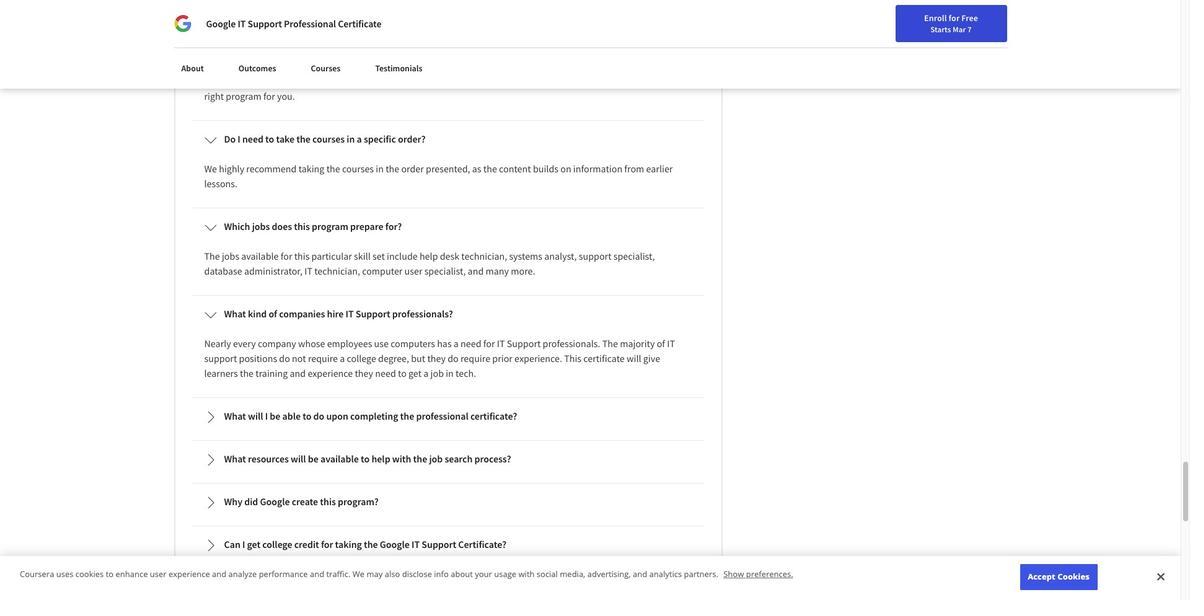 Task type: describe. For each thing, give the bounding box(es) containing it.
show
[[724, 569, 745, 580]]

courses link
[[304, 56, 348, 81]]

google image
[[174, 15, 191, 32]]

in inside nearly every company whose employees use computers has a need for it support professionals. the majority of it support positions do not require a college degree, but they do require prior experience. this certificate will give learners the training and experience they need to get a job in tech.
[[446, 367, 454, 380]]

get inside nearly every company whose employees use computers has a need for it support professionals. the majority of it support positions do not require a college degree, but they do require prior experience. this certificate will give learners the training and experience they need to get a job in tech.
[[409, 367, 422, 380]]

google inside "dropdown button"
[[380, 539, 410, 551]]

hire
[[327, 308, 344, 320]]

can i get college credit for taking the google it support certificate?
[[224, 539, 507, 551]]

to inside the what resources will be available to help with the job search process? dropdown button
[[361, 453, 370, 465]]

for?
[[386, 220, 402, 233]]

a right has
[[454, 338, 459, 350]]

it inside the jobs available for this particular skill set include help desk technician, systems analyst, support specialist, database administrator, it technician, computer user specialist, and many more.
[[305, 265, 313, 277]]

with inside dropdown button
[[392, 453, 412, 465]]

professionals?
[[393, 308, 453, 320]]

the inside the what resources will be available to help with the job search process? dropdown button
[[413, 453, 428, 465]]

to inside do i need to take the courses in a specific order? dropdown button
[[266, 133, 274, 145]]

administrator,
[[244, 265, 303, 277]]

partners.
[[685, 569, 719, 580]]

do i need to take the courses in a specific order? button
[[194, 123, 703, 156]]

1 opens in a new tab image from the left
[[532, 570, 542, 579]]

preferences.
[[747, 569, 794, 580]]

completing
[[351, 410, 399, 423]]

what resources will be available to help with the job search process? button
[[194, 443, 703, 477]]

social
[[537, 569, 558, 580]]

uses
[[56, 569, 73, 580]]

0 vertical spatial your
[[855, 14, 872, 25]]

program?
[[338, 496, 379, 508]]

necessary?
[[358, 45, 405, 58]]

what for what kind of companies hire it support professionals?
[[224, 308, 246, 320]]

from
[[625, 163, 645, 175]]

mar
[[953, 24, 967, 34]]

what will i be able to do upon completing the professional certificate? button
[[194, 400, 703, 434]]

did
[[244, 496, 258, 508]]

career inside none! whether you're completely new to the job field or have had some exposure, a google career certificate is the right program for you.
[[582, 75, 609, 88]]

get inside can i get college credit for taking the google it support certificate? "dropdown button"
[[247, 539, 261, 551]]

also
[[385, 569, 400, 580]]

completely
[[296, 75, 343, 88]]

courses
[[311, 63, 341, 74]]

opens in a new tab image
[[314, 499, 324, 509]]

need inside dropdown button
[[243, 133, 264, 145]]

disclose
[[402, 569, 432, 580]]

knowledge
[[301, 45, 348, 58]]

1 vertical spatial specialist,
[[425, 265, 466, 277]]

earlier
[[647, 163, 673, 175]]

college inside "dropdown button"
[[263, 539, 293, 551]]

systems
[[510, 250, 543, 263]]

find
[[837, 14, 853, 25]]

order
[[402, 163, 424, 175]]

coursera
[[20, 569, 54, 580]]

had
[[459, 75, 475, 88]]

program inside none! whether you're completely new to the job field or have had some exposure, a google career certificate is the right program for you.
[[226, 90, 262, 102]]

starts
[[931, 24, 952, 34]]

why
[[224, 496, 243, 508]]

enhance
[[116, 569, 148, 580]]

whose
[[298, 338, 325, 350]]

to inside privacy alert dialog
[[106, 569, 114, 580]]

take
[[276, 133, 295, 145]]

1 vertical spatial technician,
[[315, 265, 360, 277]]

find your new career link
[[831, 12, 921, 28]]

and left analyze
[[212, 569, 227, 580]]

job inside dropdown button
[[430, 453, 443, 465]]

help inside the what resources will be available to help with the job search process? dropdown button
[[372, 453, 391, 465]]

which
[[224, 220, 250, 233]]

credit
[[294, 539, 319, 551]]

1 horizontal spatial technician,
[[462, 250, 508, 263]]

on
[[561, 163, 572, 175]]

experience inside nearly every company whose employees use computers has a need for it support professionals. the majority of it support positions do not require a college degree, but they do require prior experience. this certificate will give learners the training and experience they need to get a job in tech.
[[308, 367, 353, 380]]

give
[[644, 352, 661, 365]]

your inside privacy alert dialog
[[475, 569, 492, 580]]

lessons.
[[204, 178, 238, 190]]

experience inside privacy alert dialog
[[169, 569, 210, 580]]

right
[[204, 90, 224, 102]]

usage
[[495, 569, 517, 580]]

jobs for the
[[222, 250, 239, 263]]

outcomes link
[[231, 56, 284, 81]]

jobs for which
[[252, 220, 270, 233]]

a down the employees
[[340, 352, 345, 365]]

or
[[426, 75, 435, 88]]

7
[[968, 24, 973, 34]]

and inside the jobs available for this particular skill set include help desk technician, systems analyst, support specialist, database administrator, it technician, computer user specialist, and many more.
[[468, 265, 484, 277]]

include
[[387, 250, 418, 263]]

courses inside we highly recommend taking the courses in the order presented, as the content builds on information from earlier lessons.
[[342, 163, 374, 175]]

does
[[272, 220, 292, 233]]

show preferences. link
[[724, 569, 794, 580]]

courses inside dropdown button
[[313, 133, 345, 145]]

resources
[[248, 453, 289, 465]]

as
[[473, 163, 482, 175]]

order?
[[398, 133, 426, 145]]

2 opens in a new tab image from the left
[[659, 570, 669, 579]]

but
[[411, 352, 426, 365]]

it inside can i get college credit for taking the google it support certificate? "dropdown button"
[[412, 539, 420, 551]]

we inside we highly recommend taking the courses in the order presented, as the content builds on information from earlier lessons.
[[204, 163, 217, 175]]

what kind of companies hire it support professionals?
[[224, 308, 453, 320]]

will inside nearly every company whose employees use computers has a need for it support professionals. the majority of it support positions do not require a college degree, but they do require prior experience. this certificate will give learners the training and experience they need to get a job in tech.
[[627, 352, 642, 365]]

do i need to take the courses in a specific order?
[[224, 133, 426, 145]]

information
[[574, 163, 623, 175]]

why did google create this program?
[[224, 496, 379, 508]]

for inside the jobs available for this particular skill set include help desk technician, systems analyst, support specialist, database administrator, it technician, computer user specialist, and many more.
[[281, 250, 292, 263]]

specific
[[364, 133, 396, 145]]

job inside none! whether you're completely new to the job field or have had some exposure, a google career certificate is the right program for you.
[[390, 75, 404, 88]]

builds
[[533, 163, 559, 175]]

google inside dropdown button
[[260, 496, 290, 508]]

a inside dropdown button
[[357, 133, 362, 145]]

taking inside we highly recommend taking the courses in the order presented, as the content builds on information from earlier lessons.
[[299, 163, 325, 175]]

testimonials
[[376, 63, 423, 74]]

cookies
[[1058, 572, 1090, 583]]

be for i
[[270, 410, 281, 423]]

and inside nearly every company whose employees use computers has a need for it support professionals. the majority of it support positions do not require a college degree, but they do require prior experience. this certificate will give learners the training and experience they need to get a job in tech.
[[290, 367, 306, 380]]

the inside nearly every company whose employees use computers has a need for it support professionals. the majority of it support positions do not require a college degree, but they do require prior experience. this certificate will give learners the training and experience they need to get a job in tech.
[[240, 367, 254, 380]]

this for create
[[320, 496, 336, 508]]

advertising,
[[588, 569, 631, 580]]

1 horizontal spatial specialist,
[[614, 250, 655, 263]]

search
[[445, 453, 473, 465]]

google inside none! whether you're completely new to the job field or have had some exposure, a google career certificate is the right program for you.
[[551, 75, 580, 88]]

do inside dropdown button
[[314, 410, 325, 423]]

testimonials link
[[368, 56, 430, 81]]

field
[[406, 75, 424, 88]]

certificate?
[[471, 410, 518, 423]]

it inside what kind of companies hire it support professionals? dropdown button
[[346, 308, 354, 320]]

0 vertical spatial they
[[428, 352, 446, 365]]

available inside the jobs available for this particular skill set include help desk technician, systems analyst, support specialist, database administrator, it technician, computer user specialist, and many more.
[[241, 250, 279, 263]]

you're
[[269, 75, 295, 88]]

will inside dropdown button
[[248, 410, 263, 423]]

nearly
[[204, 338, 231, 350]]

free
[[962, 12, 979, 24]]

this for for
[[294, 250, 310, 263]]

professionals.
[[543, 338, 601, 350]]

performance
[[259, 569, 308, 580]]

we inside privacy alert dialog
[[353, 569, 365, 580]]

certificate inside none! whether you're completely new to the job field or have had some exposure, a google career certificate is the right program for you.
[[611, 75, 654, 88]]

help center image
[[1149, 568, 1164, 583]]



Task type: locate. For each thing, give the bounding box(es) containing it.
need down the degree,
[[375, 367, 396, 380]]

the inside do i need to take the courses in a specific order? dropdown button
[[297, 133, 311, 145]]

outcomes
[[239, 63, 276, 74]]

need
[[243, 133, 264, 145], [461, 338, 482, 350], [375, 367, 396, 380]]

1 require from the left
[[308, 352, 338, 365]]

1 horizontal spatial will
[[291, 453, 306, 465]]

1 vertical spatial i
[[265, 410, 268, 423]]

more.
[[511, 265, 536, 277]]

available inside the what resources will be available to help with the job search process? dropdown button
[[321, 453, 359, 465]]

0 horizontal spatial certificate
[[338, 17, 382, 30]]

2 vertical spatial need
[[375, 367, 396, 380]]

what resources will be available to help with the job search process?
[[224, 453, 511, 465]]

it right the hire
[[346, 308, 354, 320]]

0 vertical spatial be
[[270, 410, 281, 423]]

1 horizontal spatial we
[[353, 569, 365, 580]]

they down has
[[428, 352, 446, 365]]

it down 'particular'
[[305, 265, 313, 277]]

google
[[206, 17, 236, 30], [551, 75, 580, 88], [260, 496, 290, 508], [380, 539, 410, 551]]

to inside "what will i be able to do upon completing the professional certificate?" dropdown button
[[303, 410, 312, 423]]

what up outcomes at the top left of page
[[224, 45, 246, 58]]

in left specific
[[347, 133, 355, 145]]

google right exposure,
[[551, 75, 580, 88]]

the inside "what will i be able to do upon completing the professional certificate?" dropdown button
[[400, 410, 415, 423]]

1 vertical spatial experience
[[169, 569, 210, 580]]

this left 'particular'
[[294, 250, 310, 263]]

what kind of companies hire it support professionals? button
[[194, 298, 703, 331]]

1 vertical spatial they
[[355, 367, 373, 380]]

0 vertical spatial this
[[294, 220, 310, 233]]

presented,
[[426, 163, 471, 175]]

1 vertical spatial in
[[376, 163, 384, 175]]

1 horizontal spatial opens in a new tab image
[[659, 570, 669, 579]]

0 vertical spatial in
[[347, 133, 355, 145]]

i inside "dropdown button"
[[242, 539, 245, 551]]

experience left analyze
[[169, 569, 210, 580]]

1 horizontal spatial support
[[579, 250, 612, 263]]

for right credit
[[321, 539, 333, 551]]

with inside privacy alert dialog
[[519, 569, 535, 580]]

the up certificate
[[603, 338, 618, 350]]

college
[[347, 352, 376, 365], [263, 539, 293, 551]]

of inside what kind of companies hire it support professionals? dropdown button
[[269, 308, 277, 320]]

many
[[486, 265, 509, 277]]

in down specific
[[376, 163, 384, 175]]

experience.
[[515, 352, 563, 365]]

and left many
[[468, 265, 484, 277]]

in inside we highly recommend taking the courses in the order presented, as the content builds on information from earlier lessons.
[[376, 163, 384, 175]]

0 horizontal spatial support
[[204, 352, 237, 365]]

0 horizontal spatial jobs
[[222, 250, 239, 263]]

2 horizontal spatial will
[[627, 352, 642, 365]]

what left kind
[[224, 308, 246, 320]]

learners
[[204, 367, 238, 380]]

what for what resources will be available to help with the job search process?
[[224, 453, 246, 465]]

certificate?
[[459, 539, 507, 551]]

for inside "dropdown button"
[[321, 539, 333, 551]]

can i get college credit for taking the google it support certificate? button
[[194, 529, 703, 562]]

job left search on the left bottom of page
[[430, 453, 443, 465]]

google it support professional certificate
[[206, 17, 382, 30]]

4 what from the top
[[224, 453, 246, 465]]

technician,
[[462, 250, 508, 263], [315, 265, 360, 277]]

training
[[256, 367, 288, 380]]

1 horizontal spatial do
[[314, 410, 325, 423]]

1 horizontal spatial get
[[409, 367, 422, 380]]

upon
[[327, 410, 349, 423]]

taking up traffic.
[[335, 539, 362, 551]]

help left desk
[[420, 250, 438, 263]]

i for need
[[238, 133, 241, 145]]

be
[[270, 410, 281, 423], [308, 453, 319, 465]]

1 horizontal spatial user
[[405, 265, 423, 277]]

1 horizontal spatial available
[[321, 453, 359, 465]]

0 horizontal spatial they
[[355, 367, 373, 380]]

i right do
[[238, 133, 241, 145]]

certificate
[[584, 352, 625, 365]]

1 horizontal spatial experience
[[308, 367, 353, 380]]

1 horizontal spatial i
[[242, 539, 245, 551]]

accept
[[1029, 572, 1056, 583]]

it
[[238, 17, 246, 30], [305, 265, 313, 277], [346, 308, 354, 320], [497, 338, 505, 350], [668, 338, 676, 350], [412, 539, 420, 551]]

will down majority
[[627, 352, 642, 365]]

of up give
[[657, 338, 666, 350]]

get right can
[[247, 539, 261, 551]]

support up "use"
[[356, 308, 391, 320]]

cookies
[[76, 569, 104, 580]]

user inside the jobs available for this particular skill set include help desk technician, systems analyst, support specialist, database administrator, it technician, computer user specialist, and many more.
[[405, 265, 423, 277]]

this right create
[[320, 496, 336, 508]]

0 vertical spatial get
[[409, 367, 422, 380]]

accept cookies button
[[1021, 565, 1098, 591]]

help inside the jobs available for this particular skill set include help desk technician, systems analyst, support specialist, database administrator, it technician, computer user specialist, and many more.
[[420, 250, 438, 263]]

do left upon
[[314, 410, 325, 423]]

this inside dropdown button
[[320, 496, 336, 508]]

a right exposure,
[[544, 75, 549, 88]]

it up disclose
[[412, 539, 420, 551]]

1 vertical spatial with
[[519, 569, 535, 580]]

0 horizontal spatial program
[[226, 90, 262, 102]]

opens in a new tab image left 'partners.'
[[659, 570, 669, 579]]

may
[[367, 569, 383, 580]]

1 horizontal spatial program
[[312, 220, 349, 233]]

professional
[[416, 410, 469, 423]]

0 horizontal spatial we
[[204, 163, 217, 175]]

is inside none! whether you're completely new to the job field or have had some exposure, a google career certificate is the right program for you.
[[656, 75, 662, 88]]

1 horizontal spatial they
[[428, 352, 446, 365]]

we
[[204, 163, 217, 175], [353, 569, 365, 580]]

1 vertical spatial support
[[204, 352, 237, 365]]

do down has
[[448, 352, 459, 365]]

program up 'particular'
[[312, 220, 349, 233]]

2 vertical spatial will
[[291, 453, 306, 465]]

to down what will i be able to do upon completing the professional certificate?
[[361, 453, 370, 465]]

i left able at the bottom left
[[265, 410, 268, 423]]

will
[[627, 352, 642, 365], [248, 410, 263, 423], [291, 453, 306, 465]]

1 horizontal spatial with
[[519, 569, 535, 580]]

able
[[283, 410, 301, 423]]

for left you.
[[264, 90, 275, 102]]

set
[[373, 250, 385, 263]]

will inside dropdown button
[[291, 453, 306, 465]]

they
[[428, 352, 446, 365], [355, 367, 373, 380]]

for up prior at the bottom left of page
[[484, 338, 495, 350]]

0 vertical spatial college
[[347, 352, 376, 365]]

0 horizontal spatial help
[[372, 453, 391, 465]]

0 horizontal spatial is
[[349, 45, 356, 58]]

0 vertical spatial user
[[405, 265, 423, 277]]

be inside dropdown button
[[308, 453, 319, 465]]

google right did
[[260, 496, 290, 508]]

computer
[[362, 265, 403, 277]]

what for what will i be able to do upon completing the professional certificate?
[[224, 410, 246, 423]]

1 what from the top
[[224, 45, 246, 58]]

it right majority
[[668, 338, 676, 350]]

support
[[579, 250, 612, 263], [204, 352, 237, 365]]

0 horizontal spatial college
[[263, 539, 293, 551]]

tech.
[[456, 367, 476, 380]]

have
[[437, 75, 457, 88]]

program down the whether
[[226, 90, 262, 102]]

to right new
[[364, 75, 373, 88]]

accept cookies
[[1029, 572, 1090, 583]]

none! whether you're completely new to the job field or have had some exposure, a google career certificate is the right program for you.
[[204, 75, 680, 102]]

to right able at the bottom left
[[303, 410, 312, 423]]

0 horizontal spatial the
[[204, 250, 220, 263]]

experience
[[308, 367, 353, 380], [169, 569, 210, 580]]

enroll for free starts mar 7
[[925, 12, 979, 34]]

be up create
[[308, 453, 319, 465]]

available
[[241, 250, 279, 263], [321, 453, 359, 465]]

for up administrator,
[[281, 250, 292, 263]]

1 horizontal spatial your
[[855, 14, 872, 25]]

your right find
[[855, 14, 872, 25]]

0 vertical spatial certificate
[[338, 17, 382, 30]]

support up background
[[248, 17, 282, 30]]

will left able at the bottom left
[[248, 410, 263, 423]]

with left 'social'
[[519, 569, 535, 580]]

0 vertical spatial will
[[627, 352, 642, 365]]

content
[[499, 163, 531, 175]]

with down completing
[[392, 453, 412, 465]]

be inside dropdown button
[[270, 410, 281, 423]]

database
[[204, 265, 242, 277]]

need right has
[[461, 338, 482, 350]]

college left credit
[[263, 539, 293, 551]]

jobs inside the jobs available for this particular skill set include help desk technician, systems analyst, support specialist, database administrator, it technician, computer user specialist, and many more.
[[222, 250, 239, 263]]

user right enhance
[[150, 569, 167, 580]]

0 vertical spatial we
[[204, 163, 217, 175]]

this
[[565, 352, 582, 365]]

be left able at the bottom left
[[270, 410, 281, 423]]

1 horizontal spatial in
[[376, 163, 384, 175]]

2 vertical spatial this
[[320, 496, 336, 508]]

1 vertical spatial your
[[475, 569, 492, 580]]

be for will
[[308, 453, 319, 465]]

your right the about
[[475, 569, 492, 580]]

1 vertical spatial this
[[294, 250, 310, 263]]

0 vertical spatial with
[[392, 453, 412, 465]]

1 vertical spatial courses
[[342, 163, 374, 175]]

a left specific
[[357, 133, 362, 145]]

and down not
[[290, 367, 306, 380]]

2 horizontal spatial do
[[448, 352, 459, 365]]

new
[[345, 75, 362, 88]]

to down the degree,
[[398, 367, 407, 380]]

what for what background knowledge is necessary?
[[224, 45, 246, 58]]

which jobs does this program prepare for?
[[224, 220, 402, 233]]

0 vertical spatial available
[[241, 250, 279, 263]]

not
[[292, 352, 306, 365]]

job inside nearly every company whose employees use computers has a need for it support professionals. the majority of it support positions do not require a college degree, but they do require prior experience. this certificate will give learners the training and experience they need to get a job in tech.
[[431, 367, 444, 380]]

0 horizontal spatial user
[[150, 569, 167, 580]]

support inside the jobs available for this particular skill set include help desk technician, systems analyst, support specialist, database administrator, it technician, computer user specialist, and many more.
[[579, 250, 612, 263]]

opens in a new tab image right usage
[[532, 570, 542, 579]]

whether
[[231, 75, 267, 88]]

info
[[434, 569, 449, 580]]

None search field
[[177, 8, 475, 33]]

do left not
[[279, 352, 290, 365]]

the inside can i get college credit for taking the google it support certificate? "dropdown button"
[[364, 539, 378, 551]]

1 horizontal spatial be
[[308, 453, 319, 465]]

0 vertical spatial of
[[269, 308, 277, 320]]

opens in a new tab image
[[532, 570, 542, 579], [659, 570, 669, 579]]

2 require from the left
[[461, 352, 491, 365]]

college down the employees
[[347, 352, 376, 365]]

support inside nearly every company whose employees use computers has a need for it support professionals. the majority of it support positions do not require a college degree, but they do require prior experience. this certificate will give learners the training and experience they need to get a job in tech.
[[204, 352, 237, 365]]

what down "learners"
[[224, 410, 246, 423]]

employees
[[327, 338, 372, 350]]

1 horizontal spatial certificate
[[611, 75, 654, 88]]

of inside nearly every company whose employees use computers has a need for it support professionals. the majority of it support positions do not require a college degree, but they do require prior experience. this certificate will give learners the training and experience they need to get a job in tech.
[[657, 338, 666, 350]]

1 horizontal spatial jobs
[[252, 220, 270, 233]]

courses right take
[[313, 133, 345, 145]]

your
[[855, 14, 872, 25], [475, 569, 492, 580]]

about
[[181, 63, 204, 74]]

can
[[224, 539, 241, 551]]

kind
[[248, 308, 267, 320]]

0 horizontal spatial taking
[[299, 163, 325, 175]]

2 horizontal spatial in
[[446, 367, 454, 380]]

1 horizontal spatial require
[[461, 352, 491, 365]]

0 vertical spatial career
[[891, 14, 915, 25]]

2 horizontal spatial need
[[461, 338, 482, 350]]

is
[[349, 45, 356, 58], [656, 75, 662, 88]]

user
[[405, 265, 423, 277], [150, 569, 167, 580]]

for up mar
[[949, 12, 960, 24]]

enroll
[[925, 12, 948, 24]]

will right resources
[[291, 453, 306, 465]]

1 horizontal spatial career
[[891, 14, 915, 25]]

jobs inside dropdown button
[[252, 220, 270, 233]]

for inside nearly every company whose employees use computers has a need for it support professionals. the majority of it support positions do not require a college degree, but they do require prior experience. this certificate will give learners the training and experience they need to get a job in tech.
[[484, 338, 495, 350]]

program
[[226, 90, 262, 102], [312, 220, 349, 233]]

to inside nearly every company whose employees use computers has a need for it support professionals. the majority of it support positions do not require a college degree, but they do require prior experience. this certificate will give learners the training and experience they need to get a job in tech.
[[398, 367, 407, 380]]

1 horizontal spatial college
[[347, 352, 376, 365]]

require
[[308, 352, 338, 365], [461, 352, 491, 365]]

support inside dropdown button
[[356, 308, 391, 320]]

recommend
[[246, 163, 297, 175]]

the up database
[[204, 250, 220, 263]]

analyze
[[229, 569, 257, 580]]

degree,
[[378, 352, 409, 365]]

get down but
[[409, 367, 422, 380]]

support up "learners"
[[204, 352, 237, 365]]

0 vertical spatial technician,
[[462, 250, 508, 263]]

support right the analyst,
[[579, 250, 612, 263]]

0 horizontal spatial be
[[270, 410, 281, 423]]

2 what from the top
[[224, 308, 246, 320]]

what background knowledge is necessary?
[[224, 45, 405, 58]]

1 vertical spatial jobs
[[222, 250, 239, 263]]

1 vertical spatial available
[[321, 453, 359, 465]]

1 horizontal spatial help
[[420, 250, 438, 263]]

courses down specific
[[342, 163, 374, 175]]

user down include
[[405, 265, 423, 277]]

1 vertical spatial is
[[656, 75, 662, 88]]

program inside dropdown button
[[312, 220, 349, 233]]

in left tech.
[[446, 367, 454, 380]]

jobs up database
[[222, 250, 239, 263]]

2 horizontal spatial i
[[265, 410, 268, 423]]

support up "experience."
[[507, 338, 541, 350]]

privacy alert dialog
[[0, 557, 1182, 600]]

1 horizontal spatial need
[[375, 367, 396, 380]]

job down testimonials
[[390, 75, 404, 88]]

i
[[238, 133, 241, 145], [265, 410, 268, 423], [242, 539, 245, 551]]

what left resources
[[224, 453, 246, 465]]

0 vertical spatial taking
[[299, 163, 325, 175]]

nearly every company whose employees use computers has a need for it support professionals. the majority of it support positions do not require a college degree, but they do require prior experience. this certificate will give learners the training and experience they need to get a job in tech.
[[204, 338, 678, 380]]

help down completing
[[372, 453, 391, 465]]

0 vertical spatial help
[[420, 250, 438, 263]]

it up outcomes at the top left of page
[[238, 17, 246, 30]]

0 vertical spatial jobs
[[252, 220, 270, 233]]

and left analytics
[[633, 569, 648, 580]]

1 vertical spatial help
[[372, 453, 391, 465]]

available down upon
[[321, 453, 359, 465]]

1 horizontal spatial taking
[[335, 539, 362, 551]]

need right do
[[243, 133, 264, 145]]

0 vertical spatial courses
[[313, 133, 345, 145]]

require down whose
[[308, 352, 338, 365]]

has
[[437, 338, 452, 350]]

0 horizontal spatial technician,
[[315, 265, 360, 277]]

this inside the jobs available for this particular skill set include help desk technician, systems analyst, support specialist, database administrator, it technician, computer user specialist, and many more.
[[294, 250, 310, 263]]

to left take
[[266, 133, 274, 145]]

for inside none! whether you're completely new to the job field or have had some exposure, a google career certificate is the right program for you.
[[264, 90, 275, 102]]

college inside nearly every company whose employees use computers has a need for it support professionals. the majority of it support positions do not require a college degree, but they do require prior experience. this certificate will give learners the training and experience they need to get a job in tech.
[[347, 352, 376, 365]]

i for get
[[242, 539, 245, 551]]

a inside none! whether you're completely new to the job field or have had some exposure, a google career certificate is the right program for you.
[[544, 75, 549, 88]]

0 horizontal spatial will
[[248, 410, 263, 423]]

help
[[420, 250, 438, 263], [372, 453, 391, 465]]

0 vertical spatial support
[[579, 250, 612, 263]]

google right google icon
[[206, 17, 236, 30]]

1 vertical spatial need
[[461, 338, 482, 350]]

taking down do i need to take the courses in a specific order?
[[299, 163, 325, 175]]

1 vertical spatial the
[[603, 338, 618, 350]]

is inside dropdown button
[[349, 45, 356, 58]]

experience down whose
[[308, 367, 353, 380]]

a down but
[[424, 367, 429, 380]]

about
[[451, 569, 473, 580]]

every
[[233, 338, 256, 350]]

require up tech.
[[461, 352, 491, 365]]

0 horizontal spatial get
[[247, 539, 261, 551]]

1 horizontal spatial is
[[656, 75, 662, 88]]

which jobs does this program prepare for? button
[[194, 210, 703, 244]]

0 vertical spatial is
[[349, 45, 356, 58]]

background
[[248, 45, 299, 58]]

support inside nearly every company whose employees use computers has a need for it support professionals. the majority of it support positions do not require a college degree, but they do require prior experience. this certificate will give learners the training and experience they need to get a job in tech.
[[507, 338, 541, 350]]

3 what from the top
[[224, 410, 246, 423]]

1 vertical spatial get
[[247, 539, 261, 551]]

google up also
[[380, 539, 410, 551]]

0 vertical spatial i
[[238, 133, 241, 145]]

job left tech.
[[431, 367, 444, 380]]

0 horizontal spatial of
[[269, 308, 277, 320]]

majority
[[620, 338, 655, 350]]

desk
[[440, 250, 460, 263]]

to
[[364, 75, 373, 88], [266, 133, 274, 145], [398, 367, 407, 380], [303, 410, 312, 423], [361, 453, 370, 465], [106, 569, 114, 580]]

we left may
[[353, 569, 365, 580]]

1 vertical spatial of
[[657, 338, 666, 350]]

in inside dropdown button
[[347, 133, 355, 145]]

this inside dropdown button
[[294, 220, 310, 233]]

of
[[269, 308, 277, 320], [657, 338, 666, 350]]

to inside none! whether you're completely new to the job field or have had some exposure, a google career certificate is the right program for you.
[[364, 75, 373, 88]]

for inside enroll for free starts mar 7
[[949, 12, 960, 24]]

this right does
[[294, 220, 310, 233]]

what inside dropdown button
[[224, 453, 246, 465]]

technician, up many
[[462, 250, 508, 263]]

1 vertical spatial user
[[150, 569, 167, 580]]

prepare
[[350, 220, 384, 233]]

i right can
[[242, 539, 245, 551]]

0 horizontal spatial experience
[[169, 569, 210, 580]]

support up info
[[422, 539, 457, 551]]

jobs
[[252, 220, 270, 233], [222, 250, 239, 263]]

certificate
[[338, 17, 382, 30], [611, 75, 654, 88]]

of right kind
[[269, 308, 277, 320]]

0 vertical spatial need
[[243, 133, 264, 145]]

support inside "dropdown button"
[[422, 539, 457, 551]]

user inside privacy alert dialog
[[150, 569, 167, 580]]

1 vertical spatial will
[[248, 410, 263, 423]]

1 vertical spatial college
[[263, 539, 293, 551]]

jobs left does
[[252, 220, 270, 233]]

and left traffic.
[[310, 569, 324, 580]]

it up prior at the bottom left of page
[[497, 338, 505, 350]]

0 horizontal spatial in
[[347, 133, 355, 145]]

0 vertical spatial job
[[390, 75, 404, 88]]

1 vertical spatial be
[[308, 453, 319, 465]]

the inside the jobs available for this particular skill set include help desk technician, systems analyst, support specialist, database administrator, it technician, computer user specialist, and many more.
[[204, 250, 220, 263]]

the inside nearly every company whose employees use computers has a need for it support professionals. the majority of it support positions do not require a college degree, but they do require prior experience. this certificate will give learners the training and experience they need to get a job in tech.
[[603, 338, 618, 350]]

available up administrator,
[[241, 250, 279, 263]]

career
[[891, 14, 915, 25], [582, 75, 609, 88]]

technician, down 'particular'
[[315, 265, 360, 277]]

to right the cookies
[[106, 569, 114, 580]]

highly
[[219, 163, 245, 175]]

0 horizontal spatial do
[[279, 352, 290, 365]]

taking inside "dropdown button"
[[335, 539, 362, 551]]



Task type: vqa. For each thing, say whether or not it's contained in the screenshot.
Starts
yes



